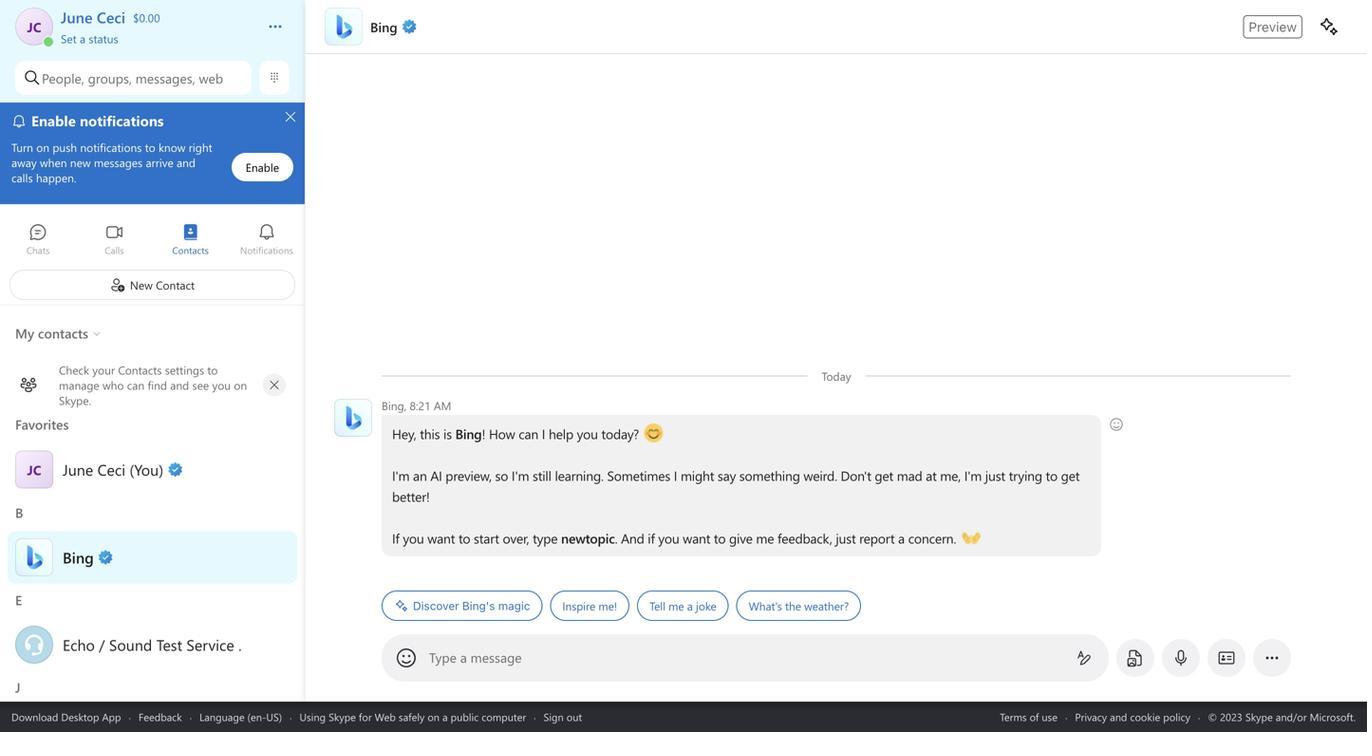 Task type: describe. For each thing, give the bounding box(es) containing it.
better!
[[392, 488, 430, 505]]

privacy and cookie policy
[[1076, 710, 1191, 724]]

sign
[[544, 710, 564, 724]]

2 want from the left
[[683, 530, 711, 547]]

2 get from the left
[[1062, 467, 1080, 484]]

people, groups, messages, web button
[[15, 61, 252, 95]]

8:21
[[410, 398, 431, 413]]

0 vertical spatial me
[[757, 530, 775, 547]]

the
[[786, 598, 802, 614]]

discover
[[413, 599, 459, 613]]

terms of use
[[1001, 710, 1058, 724]]

i inside i'm an ai preview, so i'm still learning. sometimes i might say something weird. don't get mad at me, i'm just trying to get better! if you want to start over, type
[[674, 467, 678, 484]]

report
[[860, 530, 895, 547]]

use
[[1042, 710, 1058, 724]]

1 horizontal spatial to
[[714, 530, 726, 547]]

something
[[740, 467, 801, 484]]

am
[[434, 398, 452, 413]]

over,
[[503, 530, 530, 547]]

trying
[[1009, 467, 1043, 484]]

using skype for web safely on a public computer link
[[300, 710, 526, 724]]

Type a message text field
[[430, 649, 1062, 668]]

bing, 8:21 am
[[382, 398, 452, 413]]

privacy
[[1076, 710, 1108, 724]]

if
[[648, 530, 655, 547]]

messages,
[[136, 69, 195, 87]]

favorites group
[[0, 410, 305, 498]]

echo
[[63, 635, 95, 655]]

bing,
[[382, 398, 407, 413]]

(you)
[[130, 459, 163, 480]]

1 horizontal spatial .
[[615, 530, 618, 547]]

web
[[375, 710, 396, 724]]

weather?
[[805, 598, 849, 614]]

download desktop app
[[11, 710, 121, 724]]

a inside button
[[80, 31, 86, 46]]

don't
[[841, 467, 872, 484]]

bing, selected. list item
[[0, 531, 305, 584]]

a inside button
[[688, 598, 693, 614]]

set a status
[[61, 31, 118, 46]]

me!
[[599, 598, 618, 614]]

people,
[[42, 69, 84, 87]]

sign out
[[544, 710, 582, 724]]

2 horizontal spatial to
[[1046, 467, 1058, 484]]

an
[[413, 467, 427, 484]]

/
[[99, 635, 105, 655]]

set a status button
[[61, 27, 249, 46]]

inspire
[[563, 598, 596, 614]]

(en-
[[248, 710, 266, 724]]

a right on
[[443, 710, 448, 724]]

language
[[200, 710, 245, 724]]

sign out link
[[544, 710, 582, 724]]

and
[[1111, 710, 1128, 724]]

at
[[926, 467, 937, 484]]

tell me a joke button
[[638, 591, 729, 621]]

june ceci (you)
[[63, 459, 163, 480]]

if
[[392, 530, 400, 547]]

us)
[[266, 710, 282, 724]]

download
[[11, 710, 58, 724]]

ai
[[431, 467, 442, 484]]

you inside i'm an ai preview, so i'm still learning. sometimes i might say something weird. don't get mad at me, i'm just trying to get better! if you want to start over, type
[[403, 530, 424, 547]]

discover bing's magic
[[413, 599, 530, 613]]

still
[[533, 467, 552, 484]]

people, groups, messages, web
[[42, 69, 223, 87]]

type a message
[[429, 649, 522, 666]]

0 horizontal spatial to
[[459, 530, 471, 547]]

bing's
[[463, 599, 495, 613]]

ceci
[[97, 459, 125, 480]]

skype
[[329, 710, 356, 724]]

cookie
[[1131, 710, 1161, 724]]

inspire me! button
[[550, 591, 630, 621]]

1 horizontal spatial you
[[577, 425, 598, 443]]

using
[[300, 710, 326, 724]]

service
[[187, 635, 234, 655]]



Task type: vqa. For each thing, say whether or not it's contained in the screenshot.
Your contributed voice clips are improving the accuracy of Microsoft's speech technology for everyone who speaks your language.
no



Task type: locate. For each thing, give the bounding box(es) containing it.
terms
[[1001, 710, 1027, 724]]

tell
[[650, 598, 666, 614]]

a
[[80, 31, 86, 46], [899, 530, 905, 547], [688, 598, 693, 614], [460, 649, 467, 666], [443, 710, 448, 724]]

concern.
[[909, 530, 957, 547]]

0 horizontal spatial i'm
[[392, 467, 410, 484]]

want left give
[[683, 530, 711, 547]]

safely
[[399, 710, 425, 724]]

e group
[[0, 586, 305, 673]]

1 vertical spatial just
[[836, 530, 856, 547]]

inspire me!
[[563, 598, 618, 614]]

i left might
[[674, 467, 678, 484]]

language (en-us)
[[200, 710, 282, 724]]

on
[[428, 710, 440, 724]]

just left report
[[836, 530, 856, 547]]

1 horizontal spatial get
[[1062, 467, 1080, 484]]

out
[[567, 710, 582, 724]]

terms of use link
[[1001, 710, 1058, 724]]

to right trying
[[1046, 467, 1058, 484]]

0 vertical spatial just
[[986, 467, 1006, 484]]

learning.
[[555, 467, 604, 484]]

0 vertical spatial i
[[542, 425, 546, 443]]

bing up echo
[[63, 547, 94, 568]]

today?
[[602, 425, 639, 443]]

0 vertical spatial .
[[615, 530, 618, 547]]

echo / sound test service .
[[63, 635, 242, 655]]

a right report
[[899, 530, 905, 547]]

1 horizontal spatial want
[[683, 530, 711, 547]]

tab list
[[0, 215, 305, 267]]

1 horizontal spatial me
[[757, 530, 775, 547]]

0 vertical spatial bing
[[456, 425, 482, 443]]

might
[[681, 467, 715, 484]]

this
[[420, 425, 440, 443]]

help
[[549, 425, 574, 443]]

i'm right so
[[512, 467, 529, 484]]

public
[[451, 710, 479, 724]]

i'm right me,
[[965, 467, 982, 484]]

feedback,
[[778, 530, 833, 547]]

hey,
[[392, 425, 417, 443]]

me inside button
[[669, 598, 685, 614]]

(openhands)
[[962, 528, 1033, 546]]

0 horizontal spatial i
[[542, 425, 546, 443]]

a left joke
[[688, 598, 693, 614]]

. right the 'service'
[[239, 635, 242, 655]]

me,
[[941, 467, 961, 484]]

2 i'm from the left
[[512, 467, 529, 484]]

june
[[63, 459, 93, 480]]

. left and
[[615, 530, 618, 547]]

a right set
[[80, 31, 86, 46]]

sound
[[109, 635, 152, 655]]

just
[[986, 467, 1006, 484], [836, 530, 856, 547]]

1 vertical spatial me
[[669, 598, 685, 614]]

1 want from the left
[[428, 530, 455, 547]]

download desktop app link
[[11, 710, 121, 724]]

joke
[[696, 598, 717, 614]]

2 horizontal spatial you
[[659, 530, 680, 547]]

is
[[444, 425, 452, 443]]

.
[[615, 530, 618, 547], [239, 635, 242, 655]]

say
[[718, 467, 736, 484]]

to left start at the bottom left
[[459, 530, 471, 547]]

1 horizontal spatial i'm
[[512, 467, 529, 484]]

computer
[[482, 710, 526, 724]]

1 vertical spatial i
[[674, 467, 678, 484]]

a right type
[[460, 649, 467, 666]]

just left trying
[[986, 467, 1006, 484]]

0 horizontal spatial bing
[[63, 547, 94, 568]]

newtopic . and if you want to give me feedback, just report a concern.
[[561, 530, 960, 547]]

b group
[[0, 498, 305, 586]]

1 vertical spatial bing
[[63, 547, 94, 568]]

0 horizontal spatial just
[[836, 530, 856, 547]]

want inside i'm an ai preview, so i'm still learning. sometimes i might say something weird. don't get mad at me, i'm just trying to get better! if you want to start over, type
[[428, 530, 455, 547]]

. inside e group
[[239, 635, 242, 655]]

me right tell
[[669, 598, 685, 614]]

feedback
[[139, 710, 182, 724]]

web
[[199, 69, 223, 87]]

type
[[533, 530, 558, 547]]

status
[[89, 31, 118, 46]]

language (en-us) link
[[200, 710, 282, 724]]

groups,
[[88, 69, 132, 87]]

magic
[[498, 599, 530, 613]]

0 horizontal spatial you
[[403, 530, 424, 547]]

get
[[875, 467, 894, 484], [1062, 467, 1080, 484]]

and
[[621, 530, 645, 547]]

0 horizontal spatial .
[[239, 635, 242, 655]]

you
[[577, 425, 598, 443], [403, 530, 424, 547], [659, 530, 680, 547]]

using skype for web safely on a public computer
[[300, 710, 526, 724]]

1 horizontal spatial bing
[[456, 425, 482, 443]]

for
[[359, 710, 372, 724]]

2 horizontal spatial i'm
[[965, 467, 982, 484]]

want left start at the bottom left
[[428, 530, 455, 547]]

test
[[156, 635, 182, 655]]

privacy and cookie policy link
[[1076, 710, 1191, 724]]

get right trying
[[1062, 467, 1080, 484]]

3 i'm from the left
[[965, 467, 982, 484]]

tell me a joke
[[650, 598, 717, 614]]

newtopic
[[561, 530, 615, 547]]

set
[[61, 31, 77, 46]]

i'm left an at left bottom
[[392, 467, 410, 484]]

0 horizontal spatial want
[[428, 530, 455, 547]]

1 vertical spatial .
[[239, 635, 242, 655]]

0 horizontal spatial get
[[875, 467, 894, 484]]

get left mad
[[875, 467, 894, 484]]

just inside i'm an ai preview, so i'm still learning. sometimes i might say something weird. don't get mad at me, i'm just trying to get better! if you want to start over, type
[[986, 467, 1006, 484]]

mad
[[897, 467, 923, 484]]

(smileeyes)
[[645, 424, 707, 441]]

of
[[1030, 710, 1040, 724]]

how
[[489, 425, 515, 443]]

me right give
[[757, 530, 775, 547]]

bing right is
[[456, 425, 482, 443]]

1 get from the left
[[875, 467, 894, 484]]

i right can
[[542, 425, 546, 443]]

app
[[102, 710, 121, 724]]

what's the weather?
[[749, 598, 849, 614]]

give
[[730, 530, 753, 547]]

1 horizontal spatial i
[[674, 467, 678, 484]]

bing inside list item
[[63, 547, 94, 568]]

can
[[519, 425, 539, 443]]

me
[[757, 530, 775, 547], [669, 598, 685, 614]]

to left give
[[714, 530, 726, 547]]

preview
[[1249, 19, 1298, 34]]

hey, this is bing ! how can i help you today?
[[392, 425, 643, 443]]

desktop
[[61, 710, 99, 724]]

policy
[[1164, 710, 1191, 724]]

preview,
[[446, 467, 492, 484]]

what's
[[749, 598, 783, 614]]

bing
[[456, 425, 482, 443], [63, 547, 94, 568]]

weird.
[[804, 467, 838, 484]]

1 i'm from the left
[[392, 467, 410, 484]]

0 horizontal spatial me
[[669, 598, 685, 614]]

i
[[542, 425, 546, 443], [674, 467, 678, 484]]

what's the weather? button
[[737, 591, 862, 621]]

start
[[474, 530, 500, 547]]

1 horizontal spatial just
[[986, 467, 1006, 484]]



